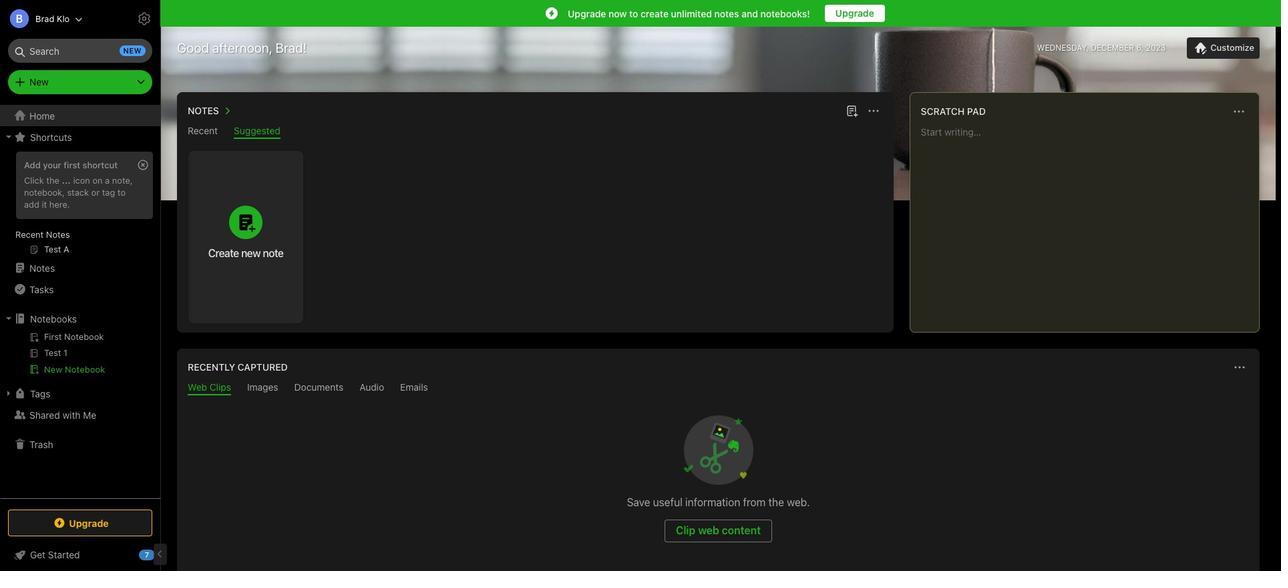 Task type: describe. For each thing, give the bounding box(es) containing it.
with
[[62, 409, 81, 421]]

get started
[[30, 549, 80, 561]]

content
[[722, 525, 761, 537]]

tasks
[[29, 284, 54, 295]]

get
[[30, 549, 45, 561]]

images tab
[[247, 382, 278, 396]]

scratch pad
[[921, 106, 986, 117]]

create new note button
[[188, 151, 303, 323]]

2023
[[1146, 43, 1166, 53]]

notebooks
[[30, 313, 77, 324]]

more actions field for scratch pad
[[1230, 102, 1249, 121]]

customize button
[[1187, 37, 1260, 59]]

shortcuts
[[30, 131, 72, 143]]

notebooks link
[[0, 308, 160, 329]]

brad klo
[[35, 13, 70, 24]]

wednesday, december 6, 2023
[[1038, 43, 1166, 53]]

shortcuts button
[[0, 126, 160, 148]]

new inside new search box
[[123, 46, 142, 55]]

new button
[[8, 70, 152, 94]]

new for new notebook
[[44, 364, 62, 375]]

recently
[[188, 361, 235, 373]]

notebook,
[[24, 187, 65, 198]]

pad
[[967, 106, 986, 117]]

web clips
[[188, 382, 231, 393]]

trash
[[29, 439, 53, 450]]

new notebook button
[[0, 361, 160, 378]]

customize
[[1211, 42, 1255, 53]]

emails
[[400, 382, 428, 393]]

klo
[[57, 13, 70, 24]]

it
[[42, 199, 47, 210]]

audio
[[360, 382, 384, 393]]

me
[[83, 409, 96, 421]]

december
[[1091, 43, 1135, 53]]

notes
[[715, 8, 739, 19]]

first
[[64, 160, 80, 170]]

recently captured
[[188, 361, 288, 373]]

scratch pad button
[[918, 104, 986, 120]]

brad
[[35, 13, 54, 24]]

Account field
[[0, 5, 83, 32]]

or
[[91, 187, 100, 198]]

web
[[188, 382, 207, 393]]

note
[[263, 247, 284, 259]]

expand tags image
[[3, 388, 14, 399]]

recent for recent
[[188, 125, 218, 136]]

icon
[[73, 175, 90, 186]]

note,
[[112, 175, 133, 186]]

0 vertical spatial more actions image
[[866, 103, 882, 119]]

clip web content
[[676, 525, 761, 537]]

on
[[92, 175, 103, 186]]

web clips tab
[[188, 382, 231, 396]]

create new note
[[208, 247, 284, 259]]

from
[[743, 496, 766, 508]]

Start writing… text field
[[921, 126, 1259, 321]]

suggested tab
[[234, 125, 280, 139]]

more actions field for recently captured
[[1231, 358, 1249, 377]]

new for new
[[29, 76, 49, 88]]

trash link
[[0, 434, 160, 455]]

tags
[[30, 388, 50, 399]]

upgrade inside popup button
[[69, 517, 109, 529]]

create
[[208, 247, 239, 259]]

save useful information from the web.
[[627, 496, 810, 508]]

shortcut
[[83, 160, 118, 170]]

notes inside button
[[188, 105, 219, 116]]

1 vertical spatial notes
[[46, 229, 70, 240]]

your
[[43, 160, 61, 170]]

...
[[62, 175, 71, 186]]

information
[[686, 496, 741, 508]]

useful
[[653, 496, 683, 508]]

recent notes
[[15, 229, 70, 240]]

upgrade for upgrade now to create unlimited notes and notebooks!
[[568, 8, 606, 19]]

group containing add your first shortcut
[[0, 148, 160, 263]]

click to collapse image
[[155, 547, 165, 563]]

unlimited
[[671, 8, 712, 19]]

0 vertical spatial to
[[629, 8, 638, 19]]

notebooks!
[[761, 8, 810, 19]]

the inside web clips tab panel
[[769, 496, 784, 508]]

recent for recent notes
[[15, 229, 44, 240]]

a
[[105, 175, 110, 186]]



Task type: locate. For each thing, give the bounding box(es) containing it.
new down settings 'icon'
[[123, 46, 142, 55]]

to
[[629, 8, 638, 19], [118, 187, 126, 198]]

good
[[177, 40, 209, 55]]

recent inside tree
[[15, 229, 44, 240]]

1 vertical spatial new
[[44, 364, 62, 375]]

captured
[[238, 361, 288, 373]]

notes up recent tab
[[188, 105, 219, 116]]

more actions image
[[1231, 104, 1247, 120]]

to right now
[[629, 8, 638, 19]]

recent
[[188, 125, 218, 136], [15, 229, 44, 240]]

tasks button
[[0, 279, 160, 300]]

upgrade button
[[8, 510, 152, 537]]

new
[[123, 46, 142, 55], [241, 247, 261, 259]]

the left ...
[[46, 175, 59, 186]]

click the ...
[[24, 175, 71, 186]]

home
[[29, 110, 55, 121]]

Help and Learning task checklist field
[[0, 545, 160, 566]]

0 horizontal spatial more actions image
[[866, 103, 882, 119]]

tree containing home
[[0, 105, 160, 498]]

web.
[[787, 496, 810, 508]]

new up tags
[[44, 364, 62, 375]]

home link
[[0, 105, 160, 126]]

1 vertical spatial tab list
[[180, 382, 1257, 396]]

notebook
[[65, 364, 105, 375]]

new search field
[[17, 39, 146, 63]]

new up home
[[29, 76, 49, 88]]

click
[[24, 175, 44, 186]]

recently captured button
[[185, 359, 288, 376]]

expand notebooks image
[[3, 313, 14, 324]]

1 vertical spatial the
[[769, 496, 784, 508]]

new
[[29, 76, 49, 88], [44, 364, 62, 375]]

documents tab
[[294, 382, 344, 396]]

notes up 'tasks'
[[29, 262, 55, 274]]

new inside button
[[44, 364, 62, 375]]

new notebook group
[[0, 329, 160, 383]]

stack
[[67, 187, 89, 198]]

add your first shortcut
[[24, 160, 118, 170]]

create
[[641, 8, 669, 19]]

new notebook
[[44, 364, 105, 375]]

clip web content button
[[665, 520, 772, 543]]

tree
[[0, 105, 160, 498]]

recent tab
[[188, 125, 218, 139]]

More actions field
[[864, 102, 883, 120], [1230, 102, 1249, 121], [1231, 358, 1249, 377]]

add
[[24, 199, 39, 210]]

save
[[627, 496, 650, 508]]

0 horizontal spatial upgrade
[[69, 517, 109, 529]]

new inside popup button
[[29, 76, 49, 88]]

1 vertical spatial new
[[241, 247, 261, 259]]

notes
[[188, 105, 219, 116], [46, 229, 70, 240], [29, 262, 55, 274]]

more actions image
[[866, 103, 882, 119], [1232, 359, 1248, 376]]

0 vertical spatial new
[[123, 46, 142, 55]]

0 vertical spatial notes
[[188, 105, 219, 116]]

upgrade now to create unlimited notes and notebooks!
[[568, 8, 810, 19]]

tag
[[102, 187, 115, 198]]

shared with me link
[[0, 404, 160, 426]]

1 horizontal spatial the
[[769, 496, 784, 508]]

web clips tab panel
[[177, 396, 1260, 571]]

2 vertical spatial notes
[[29, 262, 55, 274]]

add
[[24, 160, 41, 170]]

suggested
[[234, 125, 280, 136]]

tab list for notes
[[180, 125, 891, 139]]

0 vertical spatial new
[[29, 76, 49, 88]]

recent down add
[[15, 229, 44, 240]]

tags button
[[0, 383, 160, 404]]

notes link
[[0, 257, 160, 279]]

group
[[0, 148, 160, 263]]

0 vertical spatial tab list
[[180, 125, 891, 139]]

the inside group
[[46, 175, 59, 186]]

shared with me
[[29, 409, 96, 421]]

1 horizontal spatial recent
[[188, 125, 218, 136]]

clip
[[676, 525, 696, 537]]

0 vertical spatial the
[[46, 175, 59, 186]]

2 horizontal spatial upgrade
[[836, 7, 875, 19]]

new left note
[[241, 247, 261, 259]]

1 horizontal spatial upgrade
[[568, 8, 606, 19]]

7
[[145, 551, 149, 559]]

0 vertical spatial recent
[[188, 125, 218, 136]]

wednesday,
[[1038, 43, 1089, 53]]

emails tab
[[400, 382, 428, 396]]

documents
[[294, 382, 344, 393]]

images
[[247, 382, 278, 393]]

clips
[[210, 382, 231, 393]]

1 horizontal spatial to
[[629, 8, 638, 19]]

to inside icon on a note, notebook, stack or tag to add it here.
[[118, 187, 126, 198]]

1 horizontal spatial new
[[241, 247, 261, 259]]

0 horizontal spatial to
[[118, 187, 126, 198]]

to down note,
[[118, 187, 126, 198]]

good afternoon, brad!
[[177, 40, 307, 55]]

audio tab
[[360, 382, 384, 396]]

shared
[[29, 409, 60, 421]]

web
[[698, 525, 719, 537]]

1 vertical spatial more actions image
[[1232, 359, 1248, 376]]

tab list
[[180, 125, 891, 139], [180, 382, 1257, 396]]

0 horizontal spatial recent
[[15, 229, 44, 240]]

settings image
[[136, 11, 152, 27]]

1 vertical spatial recent
[[15, 229, 44, 240]]

recent inside tab list
[[188, 125, 218, 136]]

tab list containing web clips
[[180, 382, 1257, 396]]

more actions image inside 'field'
[[1232, 359, 1248, 376]]

1 tab list from the top
[[180, 125, 891, 139]]

icon on a note, notebook, stack or tag to add it here.
[[24, 175, 133, 210]]

notes down here.
[[46, 229, 70, 240]]

started
[[48, 549, 80, 561]]

6,
[[1137, 43, 1144, 53]]

and
[[742, 8, 758, 19]]

now
[[609, 8, 627, 19]]

1 vertical spatial to
[[118, 187, 126, 198]]

new inside create new note button
[[241, 247, 261, 259]]

recent down the notes button
[[188, 125, 218, 136]]

the right from
[[769, 496, 784, 508]]

0 horizontal spatial new
[[123, 46, 142, 55]]

0 horizontal spatial the
[[46, 175, 59, 186]]

the
[[46, 175, 59, 186], [769, 496, 784, 508]]

tab list containing recent
[[180, 125, 891, 139]]

afternoon,
[[212, 40, 272, 55]]

upgrade for upgrade button on the right of the page
[[836, 7, 875, 19]]

notes button
[[185, 103, 235, 119]]

upgrade
[[836, 7, 875, 19], [568, 8, 606, 19], [69, 517, 109, 529]]

upgrade inside button
[[836, 7, 875, 19]]

2 tab list from the top
[[180, 382, 1257, 396]]

upgrade button
[[825, 5, 885, 22]]

Search text field
[[17, 39, 143, 63]]

scratch
[[921, 106, 965, 117]]

tab list for recently captured
[[180, 382, 1257, 396]]

1 horizontal spatial more actions image
[[1232, 359, 1248, 376]]

suggested tab panel
[[177, 139, 894, 333]]

here.
[[49, 199, 70, 210]]

brad!
[[276, 40, 307, 55]]



Task type: vqa. For each thing, say whether or not it's contained in the screenshot.
leftmost tab
no



